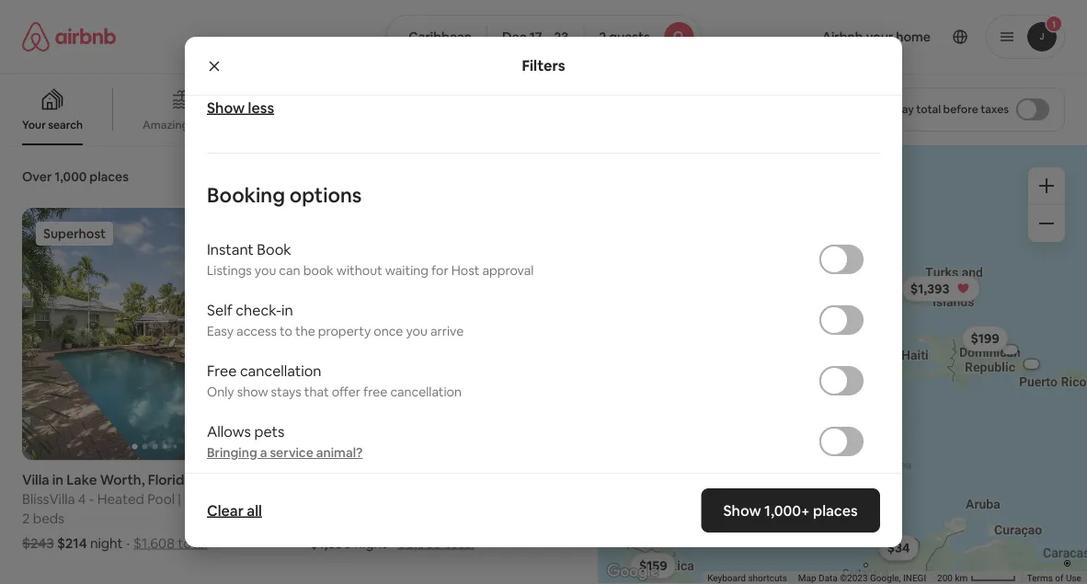 Task type: locate. For each thing, give the bounding box(es) containing it.
0 vertical spatial places
[[90, 168, 129, 185]]

(8)
[[559, 471, 576, 489]]

places right 1,000
[[90, 168, 129, 185]]

keyboard shortcuts
[[708, 573, 788, 584]]

clear all button
[[198, 492, 271, 529]]

host
[[452, 262, 480, 279]]

show
[[207, 98, 245, 117], [724, 501, 762, 520]]

· left $8,660
[[391, 535, 394, 553]]

listings
[[207, 262, 252, 279]]

1 vertical spatial show
[[724, 501, 762, 520]]

total right $8,660
[[445, 535, 475, 553]]

amazing pools
[[143, 118, 220, 132]]

0 vertical spatial 2
[[599, 29, 607, 45]]

google,
[[871, 573, 902, 584]]

access
[[237, 323, 277, 340]]

2 night from the left
[[355, 535, 387, 553]]

·
[[127, 535, 130, 553], [391, 535, 394, 553]]

0 horizontal spatial you
[[255, 262, 276, 279]]

0 horizontal spatial $1,393
[[310, 535, 352, 553]]

in up to
[[282, 301, 293, 319]]

total right $1,608
[[178, 535, 207, 553]]

–
[[545, 29, 552, 45]]

1 horizontal spatial total
[[445, 535, 475, 553]]

total left before
[[917, 102, 941, 116]]

you inside instant book listings you can book without waiting for host approval
[[255, 262, 276, 279]]

dec 17 – 23
[[503, 29, 569, 45]]

only
[[207, 384, 234, 400]]

$8,660
[[398, 535, 442, 553]]

total inside button
[[917, 102, 941, 116]]

$34
[[888, 540, 911, 556]]

0 horizontal spatial cancellation
[[240, 361, 322, 380]]

2 guests
[[599, 29, 650, 45]]

you
[[255, 262, 276, 279], [406, 323, 428, 340]]

1 horizontal spatial 2
[[599, 29, 607, 45]]

1 vertical spatial cancellation
[[391, 384, 462, 400]]

you right once
[[406, 323, 428, 340]]

2 · from the left
[[391, 535, 394, 553]]

1 horizontal spatial in
[[282, 301, 293, 319]]

approval
[[483, 262, 534, 279]]

cancellation up the stays at the left of page
[[240, 361, 322, 380]]

1 night from the left
[[90, 535, 123, 553]]

1 vertical spatial you
[[406, 323, 428, 340]]

you inside self check-in easy access to the property once you arrive
[[406, 323, 428, 340]]

places right '1,000+'
[[814, 501, 859, 520]]

4.92 (63)
[[232, 471, 288, 489]]

instant book listings you can book without waiting for host approval
[[207, 240, 534, 279]]

show up pools
[[207, 98, 245, 117]]

google image
[[603, 560, 664, 584]]

1 horizontal spatial night
[[355, 535, 387, 553]]

night left $8,660
[[355, 535, 387, 553]]

caribbean
[[409, 29, 472, 45]]

0 horizontal spatial show
[[207, 98, 245, 117]]

$140
[[677, 512, 706, 529]]

1 horizontal spatial $1,393
[[911, 281, 950, 297]]

5.0 (8)
[[536, 471, 576, 489]]

23
[[554, 29, 569, 45]]

0 horizontal spatial places
[[90, 168, 129, 185]]

2 left beds on the bottom of page
[[22, 510, 30, 528]]

2 for 2 beds $243 $214 night · $1,608 total
[[22, 510, 30, 528]]

filters dialog
[[185, 0, 903, 548]]

display
[[877, 102, 915, 116]]

google map
showing 45 stays. including 2 saved stays. region
[[598, 145, 1088, 584]]

$1,393 inside button
[[911, 281, 950, 297]]

0 horizontal spatial night
[[90, 535, 123, 553]]

· left $1,608
[[127, 535, 130, 553]]

in inside self check-in easy access to the property once you arrive
[[282, 301, 293, 319]]

terms of use link
[[1028, 573, 1082, 584]]

night right $214
[[90, 535, 123, 553]]

book
[[257, 240, 292, 259]]

$31
[[889, 540, 909, 556]]

$214
[[57, 535, 87, 553]]

bringing a service animal? button
[[207, 445, 363, 461]]

0 horizontal spatial 2
[[22, 510, 30, 528]]

self
[[207, 301, 233, 319]]

before
[[944, 102, 979, 116]]

you down the book
[[255, 262, 276, 279]]

1 horizontal spatial you
[[406, 323, 428, 340]]

bringing
[[207, 445, 257, 461]]

1,000
[[55, 168, 87, 185]]

1 horizontal spatial places
[[814, 501, 859, 520]]

the
[[295, 323, 315, 340]]

can
[[279, 262, 301, 279]]

1 vertical spatial in
[[52, 471, 64, 489]]

filters
[[522, 56, 566, 75]]

2 left guests
[[599, 29, 607, 45]]

0 horizontal spatial ·
[[127, 535, 130, 553]]

group containing your search
[[0, 74, 790, 145]]

easy
[[207, 323, 234, 340]]

pools
[[191, 118, 220, 132]]

places inside show 1,000+ places link
[[814, 501, 859, 520]]

$8,660 total button
[[398, 535, 475, 553]]

arrive
[[431, 323, 464, 340]]

1 horizontal spatial ·
[[391, 535, 394, 553]]

that
[[304, 384, 329, 400]]

for
[[432, 262, 449, 279]]

0 vertical spatial cancellation
[[240, 361, 322, 380]]

0 vertical spatial you
[[255, 262, 276, 279]]

2 inside 2 guests button
[[599, 29, 607, 45]]

0 vertical spatial in
[[282, 301, 293, 319]]

in right 'villa'
[[52, 471, 64, 489]]

1 · from the left
[[127, 535, 130, 553]]

$1,393 for $1,393 night · $8,660 total
[[310, 535, 352, 553]]

1 vertical spatial $1,393
[[310, 535, 352, 553]]

$159 button
[[631, 553, 676, 579]]

0 horizontal spatial total
[[178, 535, 207, 553]]

terms
[[1028, 573, 1054, 584]]

1 horizontal spatial show
[[724, 501, 762, 520]]

cancellation
[[240, 361, 322, 380], [391, 384, 462, 400]]

2 horizontal spatial total
[[917, 102, 941, 116]]

4.92 out of 5 average rating,  63 reviews image
[[217, 471, 288, 489]]

group
[[0, 74, 790, 145], [22, 208, 288, 461], [310, 208, 576, 461]]

offer
[[332, 384, 361, 400]]

zoom out image
[[1040, 216, 1055, 231]]

2 guests button
[[584, 15, 702, 59]]

show left '1,000+'
[[724, 501, 762, 520]]

booking options
[[207, 182, 362, 208]]

2 inside "2 beds $243 $214 night · $1,608 total"
[[22, 510, 30, 528]]

self check-in easy access to the property once you arrive
[[207, 301, 464, 340]]

total inside "2 beds $243 $214 night · $1,608 total"
[[178, 535, 207, 553]]

None search field
[[386, 15, 702, 59]]

$1,608
[[133, 535, 175, 553]]

show 1,000+ places
[[724, 501, 859, 520]]

free cancellation only show stays that offer free cancellation
[[207, 361, 462, 400]]

over
[[22, 168, 52, 185]]

$159
[[640, 558, 668, 574]]

none search field containing caribbean
[[386, 15, 702, 59]]

map data ©2023 google, inegi
[[799, 573, 927, 584]]

1 vertical spatial 2
[[22, 510, 30, 528]]

cancellation right free
[[391, 384, 462, 400]]

1 vertical spatial places
[[814, 501, 859, 520]]

$31 button
[[880, 535, 918, 561]]

dec 17 – 23 button
[[487, 15, 585, 59]]

once
[[374, 323, 403, 340]]

in
[[282, 301, 293, 319], [52, 471, 64, 489]]

0 vertical spatial show
[[207, 98, 245, 117]]

of
[[1056, 573, 1064, 584]]

2
[[599, 29, 607, 45], [22, 510, 30, 528]]

remove from wishlist: villa in lake worth, florida image
[[251, 222, 273, 244]]

places
[[90, 168, 129, 185], [814, 501, 859, 520]]

lake
[[67, 471, 97, 489]]

places for show 1,000+ places
[[814, 501, 859, 520]]

0 vertical spatial $1,393
[[911, 281, 950, 297]]

2 for 2 guests
[[599, 29, 607, 45]]



Task type: describe. For each thing, give the bounding box(es) containing it.
taxes
[[981, 102, 1010, 116]]

display total before taxes button
[[861, 87, 1066, 132]]

km
[[956, 573, 968, 584]]

allows
[[207, 422, 251, 441]]

florida
[[148, 471, 192, 489]]

clear
[[207, 501, 244, 520]]

places for over 1,000 places
[[90, 168, 129, 185]]

show
[[237, 384, 268, 400]]

2 beds $243 $214 night · $1,608 total
[[22, 510, 207, 553]]

your
[[22, 118, 46, 132]]

$243
[[22, 535, 54, 553]]

5.0 out of 5 average rating,  8 reviews image
[[522, 471, 576, 489]]

less
[[248, 98, 274, 117]]

terms of use
[[1028, 573, 1082, 584]]

check-
[[236, 301, 282, 319]]

property
[[318, 323, 371, 340]]

1 horizontal spatial cancellation
[[391, 384, 462, 400]]

inegi
[[904, 573, 927, 584]]

stays
[[271, 384, 302, 400]]

book
[[303, 262, 334, 279]]

display total before taxes
[[877, 102, 1010, 116]]

· inside "2 beds $243 $214 night · $1,608 total"
[[127, 535, 130, 553]]

use
[[1067, 573, 1082, 584]]

©2023
[[841, 573, 868, 584]]

0 horizontal spatial in
[[52, 471, 64, 489]]

free
[[363, 384, 388, 400]]

service
[[270, 445, 314, 461]]

villa
[[22, 471, 49, 489]]

zoom in image
[[1040, 179, 1055, 193]]

$1,393 night · $8,660 total
[[310, 535, 475, 553]]

4.92
[[232, 471, 260, 489]]

profile element
[[724, 0, 1066, 74]]

your search
[[22, 118, 83, 132]]

map
[[799, 573, 817, 584]]

over 1,000 places
[[22, 168, 129, 185]]

animal?
[[316, 445, 363, 461]]

pets
[[254, 422, 285, 441]]

booking
[[207, 182, 285, 208]]

keyboard shortcuts button
[[708, 572, 788, 584]]

without
[[337, 262, 383, 279]]

options
[[290, 182, 362, 208]]

show 1,000+ places link
[[702, 489, 881, 533]]

show for show 1,000+ places
[[724, 501, 762, 520]]

all
[[247, 501, 262, 520]]

worth,
[[100, 471, 145, 489]]

$140 button
[[669, 507, 714, 533]]

17
[[530, 29, 542, 45]]

allows pets bringing a service animal?
[[207, 422, 363, 461]]

$1,393 for $1,393
[[911, 281, 950, 297]]

shortcuts
[[749, 573, 788, 584]]

200 km button
[[932, 571, 1022, 584]]

guests
[[609, 29, 650, 45]]

$1,393 button
[[903, 276, 981, 302]]

search
[[48, 118, 83, 132]]

200 km
[[938, 573, 971, 584]]

villa in lake worth, florida
[[22, 471, 192, 489]]

to
[[280, 323, 293, 340]]

dec
[[503, 29, 527, 45]]

a
[[260, 445, 267, 461]]

1,000+
[[765, 501, 811, 520]]

200
[[938, 573, 953, 584]]

free
[[207, 361, 237, 380]]

$34 button
[[879, 535, 919, 561]]

waiting
[[385, 262, 429, 279]]

(63)
[[263, 471, 288, 489]]

show less button
[[207, 98, 274, 117]]

5.0
[[536, 471, 556, 489]]

amazing
[[143, 118, 189, 132]]

$199
[[971, 331, 1000, 347]]

$1,608 total button
[[133, 535, 207, 553]]

night inside "2 beds $243 $214 night · $1,608 total"
[[90, 535, 123, 553]]

data
[[819, 573, 838, 584]]

show for show less
[[207, 98, 245, 117]]

caribbean button
[[386, 15, 488, 59]]

$199 button
[[963, 326, 1009, 352]]



Task type: vqa. For each thing, say whether or not it's contained in the screenshot.
sixth away from right
no



